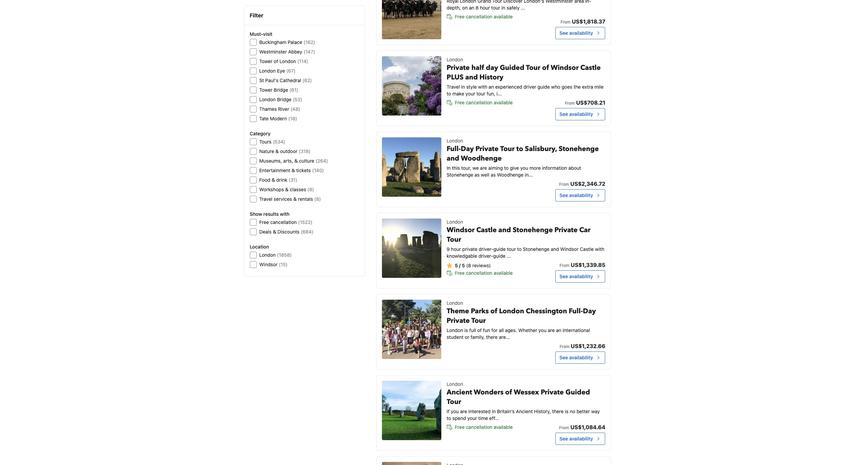 Task type: vqa. For each thing, say whether or not it's contained in the screenshot.


Task type: describe. For each thing, give the bounding box(es) containing it.
(53)
[[293, 97, 302, 102]]

(1522)
[[298, 220, 313, 225]]

history,
[[534, 409, 551, 415]]

style
[[466, 84, 477, 90]]

modern
[[270, 116, 287, 122]]

no
[[570, 409, 576, 415]]

0 horizontal spatial with
[[280, 211, 290, 217]]

guided inside london private half day guided tour of windsor castle plus and history travel in style with an experienced driver guide who goes the extra mile to make your tour fun, i...
[[500, 63, 525, 72]]

palace
[[288, 39, 302, 45]]

must-
[[250, 31, 263, 37]]

knowledgable
[[447, 253, 477, 259]]

(15)
[[279, 262, 288, 268]]

way
[[591, 409, 600, 415]]

london up paul's
[[259, 68, 276, 74]]

0 horizontal spatial travel
[[259, 196, 273, 202]]

an inside royal london grand tour discover london's westminster area in- depth, on an 8 hour tour in safely ...
[[469, 5, 475, 11]]

aiming
[[489, 165, 503, 171]]

windsor castle and stonehenge private car tour image
[[382, 219, 441, 278]]

driver
[[524, 84, 536, 90]]

is inside the london ancient wonders of wessex private guided tour if you are interested in britain's ancient history, there is no better way to spend your time eff...
[[565, 409, 569, 415]]

show results with
[[250, 211, 290, 217]]

windsor up the private
[[447, 226, 475, 235]]

9
[[447, 247, 450, 252]]

from us$708.21
[[565, 100, 606, 106]]

windsor up from us$1,339.85
[[560, 247, 579, 252]]

tour inside royal london grand tour discover london's westminster area in- depth, on an 8 hour tour in safely ...
[[491, 5, 500, 11]]

wonders
[[474, 388, 504, 398]]

see availability for us$1,084.64
[[560, 437, 593, 442]]

(1858)
[[277, 252, 292, 258]]

theme parks of london chessington full-day private tour image
[[382, 300, 441, 360]]

tower bridge (61)
[[259, 87, 298, 93]]

& for tickets
[[292, 168, 295, 173]]

availability for us$1,339.85
[[569, 274, 593, 280]]

all
[[499, 328, 504, 334]]

hour inside london windsor castle and stonehenge private car tour 9 hour private driver-guide tour to stonehenge and windsor castle with knowledgable driver-guide ...
[[451, 247, 461, 252]]

nature & outdoor (318)
[[259, 149, 311, 154]]

to inside the london ancient wonders of wessex private guided tour if you are interested in britain's ancient history, there is no better way to spend your time eff...
[[447, 416, 451, 422]]

/
[[459, 263, 461, 269]]

day
[[486, 63, 498, 72]]

classes
[[290, 187, 306, 193]]

availability for us$1,084.64
[[569, 437, 593, 442]]

area
[[575, 0, 584, 4]]

available for us$708.21
[[494, 100, 513, 106]]

windsor (15)
[[259, 262, 288, 268]]

8
[[476, 5, 479, 11]]

& for drink
[[272, 177, 275, 183]]

1 as from the left
[[475, 172, 480, 178]]

london inside london full-day private tour to salisbury, stonehenge and woodhenge in this tour, we are aiming to give you more information about stonehenge as well as woodhenge in...
[[447, 138, 463, 144]]

from for us$1,818.37
[[561, 20, 571, 25]]

2 vertical spatial guide
[[493, 253, 506, 259]]

0 vertical spatial (8)
[[308, 187, 314, 193]]

you inside the london ancient wonders of wessex private guided tour if you are interested in britain's ancient history, there is no better way to spend your time eff...
[[451, 409, 459, 415]]

fun,
[[487, 91, 495, 97]]

there inside the london ancient wonders of wessex private guided tour if you are interested in britain's ancient history, there is no better way to spend your time eff...
[[552, 409, 564, 415]]

travel inside london private half day guided tour of windsor castle plus and history travel in style with an experienced driver guide who goes the extra mile to make your tour fun, i...
[[447, 84, 460, 90]]

1 vertical spatial castle
[[477, 226, 497, 235]]

better
[[577, 409, 590, 415]]

free cancellation (1522)
[[259, 220, 313, 225]]

student
[[447, 335, 464, 341]]

well
[[481, 172, 490, 178]]

experienced
[[495, 84, 523, 90]]

london up windsor (15)
[[259, 252, 276, 258]]

2 vertical spatial castle
[[580, 247, 594, 252]]

day inside london full-day private tour to salisbury, stonehenge and woodhenge in this tour, we are aiming to give you more information about stonehenge as well as woodhenge in...
[[461, 145, 474, 154]]

see for us$1,084.64
[[560, 437, 568, 442]]

cancellation down reviews)
[[466, 271, 493, 276]]

(62)
[[303, 78, 312, 83]]

free cancellation available for us$708.21
[[455, 100, 513, 106]]

deals
[[259, 229, 272, 235]]

show
[[250, 211, 262, 217]]

us$1,084.64
[[571, 425, 606, 431]]

london's
[[524, 0, 544, 4]]

you inside london theme parks of london chessington full-day private tour london is full of fun for all ages. whether you are an international student or family, there are...
[[539, 328, 547, 334]]

london up thames
[[259, 97, 276, 102]]

3 available from the top
[[494, 271, 513, 276]]

private inside london windsor castle and stonehenge private car tour 9 hour private driver-guide tour to stonehenge and windsor castle with knowledgable driver-guide ...
[[555, 226, 578, 235]]

you inside london full-day private tour to salisbury, stonehenge and woodhenge in this tour, we are aiming to give you more information about stonehenge as well as woodhenge in...
[[520, 165, 528, 171]]

deals & discounts (684)
[[259, 229, 313, 235]]

hour inside royal london grand tour discover london's westminster area in- depth, on an 8 hour tour in safely ...
[[480, 5, 490, 11]]

travel services & rentals (8)
[[259, 196, 321, 202]]

& for discounts
[[273, 229, 276, 235]]

interested
[[469, 409, 491, 415]]

(140)
[[312, 168, 324, 173]]

i...
[[497, 91, 502, 97]]

cancellation up 'deals & discounts (684)'
[[270, 220, 297, 225]]

the
[[574, 84, 581, 90]]

location
[[250, 244, 269, 250]]

bridge for tower bridge
[[274, 87, 288, 93]]

spend
[[453, 416, 466, 422]]

free up deals
[[259, 220, 269, 225]]

(684)
[[301, 229, 313, 235]]

free down /
[[455, 271, 465, 276]]

discounts
[[278, 229, 300, 235]]

tour inside the london ancient wonders of wessex private guided tour if you are interested in britain's ancient history, there is no better way to spend your time eff...
[[447, 398, 461, 407]]

from us$1,339.85
[[560, 262, 606, 268]]

tour,
[[461, 165, 471, 171]]

(534)
[[273, 139, 285, 145]]

an inside london theme parks of london chessington full-day private tour london is full of fun for all ages. whether you are an international student or family, there are...
[[556, 328, 562, 334]]

royal
[[447, 0, 459, 4]]

museums, arts, & culture (264)
[[259, 158, 328, 164]]

goes
[[562, 84, 573, 90]]

to inside london private half day guided tour of windsor castle plus and history travel in style with an experienced driver guide who goes the extra mile to make your tour fun, i...
[[447, 91, 451, 97]]

chessington
[[526, 307, 567, 316]]

with inside london windsor castle and stonehenge private car tour 9 hour private driver-guide tour to stonehenge and windsor castle with knowledgable driver-guide ...
[[595, 247, 605, 252]]

arts,
[[283, 158, 293, 164]]

from for us$1,339.85
[[560, 263, 570, 268]]

theme
[[447, 307, 469, 316]]

0 vertical spatial woodhenge
[[461, 154, 502, 163]]

private inside the london ancient wonders of wessex private guided tour if you are interested in britain's ancient history, there is no better way to spend your time eff...
[[541, 388, 564, 398]]

1 vertical spatial guide
[[494, 247, 506, 252]]

this
[[452, 165, 460, 171]]

full- inside london full-day private tour to salisbury, stonehenge and woodhenge in this tour, we are aiming to give you more information about stonehenge as well as woodhenge in...
[[447, 145, 461, 154]]

cathedral
[[280, 78, 301, 83]]

in...
[[525, 172, 533, 178]]

availability for us$1,232.66
[[569, 355, 593, 361]]

0 horizontal spatial westminster
[[259, 49, 287, 55]]

there inside london theme parks of london chessington full-day private tour london is full of fun for all ages. whether you are an international student or family, there are...
[[486, 335, 498, 341]]

1 horizontal spatial ancient
[[516, 409, 533, 415]]

london up theme
[[447, 301, 463, 306]]

paul's
[[265, 78, 279, 83]]

eff...
[[489, 416, 499, 422]]

& down classes
[[293, 196, 297, 202]]

1 vertical spatial woodhenge
[[497, 172, 524, 178]]

available for us$1,084.64
[[494, 425, 513, 431]]

information
[[542, 165, 567, 171]]

mile
[[595, 84, 604, 90]]

from us$1,084.64
[[559, 425, 606, 431]]

& for classes
[[285, 187, 289, 193]]

castle inside london private half day guided tour of windsor castle plus and history travel in style with an experienced driver guide who goes the extra mile to make your tour fun, i...
[[581, 63, 601, 72]]

windsor down london (1858)
[[259, 262, 278, 268]]

see for us$708.21
[[560, 111, 568, 117]]

london private half day guided tour of windsor castle plus and history travel in style with an experienced driver guide who goes the extra mile to make your tour fun, i...
[[447, 57, 604, 97]]

london down westminster abbey (147)
[[280, 58, 296, 64]]

day inside london theme parks of london chessington full-day private tour london is full of fun for all ages. whether you are an international student or family, there are...
[[583, 307, 596, 316]]

museums,
[[259, 158, 282, 164]]

tour inside london private half day guided tour of windsor castle plus and history travel in style with an experienced driver guide who goes the extra mile to make your tour fun, i...
[[477, 91, 486, 97]]

3 free cancellation available from the top
[[455, 271, 513, 276]]

tours
[[259, 139, 272, 145]]

(318)
[[299, 149, 311, 154]]

your inside london private half day guided tour of windsor castle plus and history travel in style with an experienced driver guide who goes the extra mile to make your tour fun, i...
[[466, 91, 475, 97]]

river
[[278, 106, 289, 112]]

rentals
[[298, 196, 313, 202]]



Task type: locate. For each thing, give the bounding box(es) containing it.
0 vertical spatial guided
[[500, 63, 525, 72]]

discover
[[504, 0, 523, 4]]

in up make
[[461, 84, 465, 90]]

you up in...
[[520, 165, 528, 171]]

0 vertical spatial with
[[478, 84, 488, 90]]

0 vertical spatial day
[[461, 145, 474, 154]]

1 vertical spatial bridge
[[277, 97, 292, 102]]

3 see from the top
[[560, 193, 568, 198]]

cancellation down time
[[466, 425, 493, 431]]

availability down from us$1,818.37
[[569, 30, 593, 36]]

in left safely
[[502, 5, 506, 11]]

hour right 9
[[451, 247, 461, 252]]

& up (31)
[[292, 168, 295, 173]]

tower
[[259, 58, 273, 64], [259, 87, 273, 93]]

to inside london windsor castle and stonehenge private car tour 9 hour private driver-guide tour to stonehenge and windsor castle with knowledgable driver-guide ...
[[517, 247, 522, 252]]

availability down from us$1,232.66
[[569, 355, 593, 361]]

with up free cancellation (1522)
[[280, 211, 290, 217]]

0 horizontal spatial hour
[[451, 247, 461, 252]]

full- up this
[[447, 145, 461, 154]]

1 vertical spatial ...
[[507, 253, 511, 259]]

0 vertical spatial full-
[[447, 145, 461, 154]]

are...
[[499, 335, 510, 341]]

1 vertical spatial with
[[280, 211, 290, 217]]

private inside london theme parks of london chessington full-day private tour london is full of fun for all ages. whether you are an international student or family, there are...
[[447, 317, 470, 326]]

1 vertical spatial hour
[[451, 247, 461, 252]]

2 see availability from the top
[[560, 111, 593, 117]]

food
[[259, 177, 270, 183]]

free cancellation available for us$1,084.64
[[455, 425, 513, 431]]

windsor
[[551, 63, 579, 72], [447, 226, 475, 235], [560, 247, 579, 252], [259, 262, 278, 268]]

available for us$1,818.37
[[494, 14, 513, 20]]

woodhenge down give
[[497, 172, 524, 178]]

st paul's cathedral (62)
[[259, 78, 312, 83]]

free cancellation available
[[455, 14, 513, 20], [455, 100, 513, 106], [455, 271, 513, 276], [455, 425, 513, 431]]

see down from us$1,818.37
[[560, 30, 568, 36]]

availability down from us$1,339.85
[[569, 274, 593, 280]]

an up 'fun,'
[[489, 84, 494, 90]]

(162)
[[304, 39, 315, 45]]

whether
[[519, 328, 537, 334]]

availability down from us$708.21
[[569, 111, 593, 117]]

tour up give
[[500, 145, 515, 154]]

0 vertical spatial travel
[[447, 84, 460, 90]]

see availability
[[560, 30, 593, 36], [560, 111, 593, 117], [560, 193, 593, 198], [560, 274, 593, 280], [560, 355, 593, 361], [560, 437, 593, 442]]

4 available from the top
[[494, 425, 513, 431]]

0 horizontal spatial are
[[460, 409, 467, 415]]

thames
[[259, 106, 277, 112]]

2 availability from the top
[[569, 111, 593, 117]]

your down style
[[466, 91, 475, 97]]

5
[[455, 263, 458, 269], [462, 263, 465, 269]]

tour down parks
[[471, 317, 486, 326]]

travel down workshops
[[259, 196, 273, 202]]

2 as from the left
[[491, 172, 496, 178]]

cancellation for us$1,818.37
[[466, 14, 493, 20]]

1 horizontal spatial ...
[[521, 5, 525, 11]]

0 vertical spatial castle
[[581, 63, 601, 72]]

1 see availability from the top
[[560, 30, 593, 36]]

category
[[250, 131, 271, 137]]

of inside the london ancient wonders of wessex private guided tour if you are interested in britain's ancient history, there is no better way to spend your time eff...
[[505, 388, 512, 398]]

in inside royal london grand tour discover london's westminster area in- depth, on an 8 hour tour in safely ...
[[502, 5, 506, 11]]

1 horizontal spatial are
[[480, 165, 487, 171]]

0 horizontal spatial you
[[451, 409, 459, 415]]

family,
[[471, 335, 485, 341]]

free for us$708.21
[[455, 100, 465, 106]]

see for us$1,818.37
[[560, 30, 568, 36]]

availability for us$1,818.37
[[569, 30, 593, 36]]

see for us$1,339.85
[[560, 274, 568, 280]]

london up 9
[[447, 219, 463, 225]]

1 vertical spatial full-
[[569, 307, 583, 316]]

international
[[563, 328, 590, 334]]

free cancellation available down time
[[455, 425, 513, 431]]

cancellation for us$1,084.64
[[466, 425, 493, 431]]

0 horizontal spatial full-
[[447, 145, 461, 154]]

2 vertical spatial you
[[451, 409, 459, 415]]

& right the 'arts,'
[[294, 158, 298, 164]]

windsor inside london private half day guided tour of windsor castle plus and history travel in style with an experienced driver guide who goes the extra mile to make your tour fun, i...
[[551, 63, 579, 72]]

make
[[453, 91, 464, 97]]

1 horizontal spatial as
[[491, 172, 496, 178]]

availability for us$708.21
[[569, 111, 593, 117]]

full- inside london theme parks of london chessington full-day private tour london is full of fun for all ages. whether you are an international student or family, there are...
[[569, 307, 583, 316]]

are inside london theme parks of london chessington full-day private tour london is full of fun for all ages. whether you are an international student or family, there are...
[[548, 328, 555, 334]]

4 see from the top
[[560, 274, 568, 280]]

from inside from us$708.21
[[565, 101, 575, 106]]

reviews)
[[473, 263, 491, 269]]

tour up driver
[[526, 63, 541, 72]]

6 availability from the top
[[569, 437, 593, 442]]

entertainment
[[259, 168, 290, 173]]

1 tower from the top
[[259, 58, 273, 64]]

is left full
[[465, 328, 468, 334]]

private down theme
[[447, 317, 470, 326]]

1 vertical spatial in
[[461, 84, 465, 90]]

1 5 from the left
[[455, 263, 458, 269]]

0 vertical spatial you
[[520, 165, 528, 171]]

full-day private tour to salisbury, stonehenge and woodhenge image
[[382, 138, 441, 197]]

(147)
[[304, 49, 315, 55]]

entertainment & tickets (140)
[[259, 168, 324, 173]]

2 tower from the top
[[259, 87, 273, 93]]

bridge up london bridge (53)
[[274, 87, 288, 93]]

hour down grand
[[480, 5, 490, 11]]

you right if
[[451, 409, 459, 415]]

salisbury,
[[525, 145, 557, 154]]

with inside london private half day guided tour of windsor castle plus and history travel in style with an experienced driver guide who goes the extra mile to make your tour fun, i...
[[478, 84, 488, 90]]

are up well
[[480, 165, 487, 171]]

0 horizontal spatial ...
[[507, 253, 511, 259]]

services
[[274, 196, 292, 202]]

london up if
[[447, 382, 463, 388]]

0 vertical spatial tower
[[259, 58, 273, 64]]

0 vertical spatial driver-
[[479, 247, 494, 252]]

see availability down from us$1,084.64 on the right
[[560, 437, 593, 442]]

of
[[274, 58, 278, 64], [542, 63, 549, 72], [491, 307, 498, 316], [477, 328, 482, 334], [505, 388, 512, 398]]

full- up the international
[[569, 307, 583, 316]]

1 availability from the top
[[569, 30, 593, 36]]

1 vertical spatial your
[[467, 416, 477, 422]]

fun
[[483, 328, 490, 334]]

1 vertical spatial ancient
[[516, 409, 533, 415]]

castle up the private
[[477, 226, 497, 235]]

must-visit
[[250, 31, 272, 37]]

from down the international
[[560, 345, 570, 350]]

1 vertical spatial travel
[[259, 196, 273, 202]]

bridge for london bridge
[[277, 97, 292, 102]]

windsor up goes
[[551, 63, 579, 72]]

nature
[[259, 149, 274, 154]]

london
[[460, 0, 476, 4], [447, 57, 463, 63], [280, 58, 296, 64], [259, 68, 276, 74], [259, 97, 276, 102], [447, 138, 463, 144], [447, 219, 463, 225], [259, 252, 276, 258], [447, 301, 463, 306], [499, 307, 524, 316], [447, 328, 463, 334], [447, 382, 463, 388]]

2 horizontal spatial you
[[539, 328, 547, 334]]

from left us$1,339.85
[[560, 263, 570, 268]]

us$1,818.37
[[572, 19, 606, 25]]

from for us$1,232.66
[[560, 345, 570, 350]]

westminster down buckingham at the top of the page
[[259, 49, 287, 55]]

2 vertical spatial an
[[556, 328, 562, 334]]

0 horizontal spatial is
[[465, 328, 468, 334]]

abbey
[[288, 49, 302, 55]]

with
[[478, 84, 488, 90], [280, 211, 290, 217], [595, 247, 605, 252]]

private up "history," on the right bottom of the page
[[541, 388, 564, 398]]

2 free cancellation available from the top
[[455, 100, 513, 106]]

from inside from us$1,818.37
[[561, 20, 571, 25]]

see availability for us$1,818.37
[[560, 30, 593, 36]]

0 vertical spatial is
[[465, 328, 468, 334]]

half
[[472, 63, 484, 72]]

eye
[[277, 68, 285, 74]]

london inside royal london grand tour discover london's westminster area in- depth, on an 8 hour tour in safely ...
[[460, 0, 476, 4]]

cancellation down 8
[[466, 14, 493, 20]]

castle up us$1,339.85
[[580, 247, 594, 252]]

in
[[502, 5, 506, 11], [461, 84, 465, 90], [492, 409, 496, 415]]

as
[[475, 172, 480, 178], [491, 172, 496, 178]]

free for us$1,084.64
[[455, 425, 465, 431]]

2 horizontal spatial tour
[[507, 247, 516, 252]]

0 horizontal spatial an
[[469, 5, 475, 11]]

(8) up rentals in the left of the page
[[308, 187, 314, 193]]

availability down from us$2,346.72
[[569, 193, 593, 198]]

4 availability from the top
[[569, 274, 593, 280]]

5 see availability from the top
[[560, 355, 593, 361]]

us$708.21
[[576, 100, 606, 106]]

(8)
[[308, 187, 314, 193], [314, 196, 321, 202]]

private half day guided tour of windsor castle plus and history image
[[382, 56, 441, 116]]

free down the spend on the right
[[455, 425, 465, 431]]

about
[[569, 165, 581, 171]]

1 vertical spatial are
[[548, 328, 555, 334]]

from down the information
[[559, 182, 569, 187]]

&
[[276, 149, 279, 154], [294, 158, 298, 164], [292, 168, 295, 173], [272, 177, 275, 183], [285, 187, 289, 193], [293, 196, 297, 202], [273, 229, 276, 235]]

... inside london windsor castle and stonehenge private car tour 9 hour private driver-guide tour to stonehenge and windsor castle with knowledgable driver-guide ...
[[507, 253, 511, 259]]

& down (534)
[[276, 149, 279, 154]]

3 see availability from the top
[[560, 193, 593, 198]]

4 free cancellation available from the top
[[455, 425, 513, 431]]

see availability for us$2,346.72
[[560, 193, 593, 198]]

tour inside london private half day guided tour of windsor castle plus and history travel in style with an experienced driver guide who goes the extra mile to make your tour fun, i...
[[526, 63, 541, 72]]

ancient left "history," on the right bottom of the page
[[516, 409, 533, 415]]

0 vertical spatial in
[[502, 5, 506, 11]]

1 horizontal spatial travel
[[447, 84, 460, 90]]

see availability down from us$2,346.72
[[560, 193, 593, 198]]

are down the chessington
[[548, 328, 555, 334]]

from inside from us$1,339.85
[[560, 263, 570, 268]]

tours (534)
[[259, 139, 285, 145]]

with up us$1,339.85
[[595, 247, 605, 252]]

private up plus
[[447, 63, 470, 72]]

guide inside london private half day guided tour of windsor castle plus and history travel in style with an experienced driver guide who goes the extra mile to make your tour fun, i...
[[538, 84, 550, 90]]

bridge up river
[[277, 97, 292, 102]]

you
[[520, 165, 528, 171], [539, 328, 547, 334], [451, 409, 459, 415]]

london up this
[[447, 138, 463, 144]]

from inside from us$2,346.72
[[559, 182, 569, 187]]

1 vertical spatial an
[[489, 84, 494, 90]]

tour inside london full-day private tour to salisbury, stonehenge and woodhenge in this tour, we are aiming to give you more information about stonehenge as well as woodhenge in...
[[500, 145, 515, 154]]

(18)
[[288, 116, 297, 122]]

0 vertical spatial bridge
[[274, 87, 288, 93]]

driver- right the private
[[479, 247, 494, 252]]

...
[[521, 5, 525, 11], [507, 253, 511, 259]]

1 vertical spatial is
[[565, 409, 569, 415]]

free for us$1,818.37
[[455, 14, 465, 20]]

from inside from us$1,084.64
[[559, 426, 569, 431]]

charles dickens' birthplace portsmouth day tour from london image
[[382, 463, 441, 466]]

0 horizontal spatial guided
[[500, 63, 525, 72]]

2 vertical spatial with
[[595, 247, 605, 252]]

0 horizontal spatial day
[[461, 145, 474, 154]]

1 horizontal spatial hour
[[480, 5, 490, 11]]

london up student
[[447, 328, 463, 334]]

give
[[510, 165, 519, 171]]

1 vertical spatial westminster
[[259, 49, 287, 55]]

from for us$2,346.72
[[559, 182, 569, 187]]

london eye (67)
[[259, 68, 296, 74]]

tower up london eye (67)
[[259, 58, 273, 64]]

2 vertical spatial are
[[460, 409, 467, 415]]

2 horizontal spatial with
[[595, 247, 605, 252]]

6 see from the top
[[560, 437, 568, 442]]

in inside the london ancient wonders of wessex private guided tour if you are interested in britain's ancient history, there is no better way to spend your time eff...
[[492, 409, 496, 415]]

tour up 9
[[447, 235, 461, 245]]

guided inside the london ancient wonders of wessex private guided tour if you are interested in britain's ancient history, there is no better way to spend your time eff...
[[566, 388, 590, 398]]

0 horizontal spatial ancient
[[447, 388, 472, 398]]

westminster left area
[[546, 0, 573, 4]]

car
[[580, 226, 591, 235]]

1 vertical spatial there
[[552, 409, 564, 415]]

0 vertical spatial are
[[480, 165, 487, 171]]

of inside london private half day guided tour of windsor castle plus and history travel in style with an experienced driver guide who goes the extra mile to make your tour fun, i...
[[542, 63, 549, 72]]

an left the international
[[556, 328, 562, 334]]

0 horizontal spatial in
[[461, 84, 465, 90]]

1 horizontal spatial westminster
[[546, 0, 573, 4]]

is inside london theme parks of london chessington full-day private tour london is full of fun for all ages. whether you are an international student or family, there are...
[[465, 328, 468, 334]]

1 see from the top
[[560, 30, 568, 36]]

1 horizontal spatial 5
[[462, 263, 465, 269]]

1 available from the top
[[494, 14, 513, 20]]

ancient up if
[[447, 388, 472, 398]]

see availability down from us$708.21
[[560, 111, 593, 117]]

time
[[479, 416, 488, 422]]

grand
[[478, 0, 491, 4]]

free cancellation available for us$1,818.37
[[455, 14, 513, 20]]

ancient wonders of wessex private guided tour image
[[382, 382, 441, 441]]

1 horizontal spatial full-
[[569, 307, 583, 316]]

1 horizontal spatial tour
[[491, 5, 500, 11]]

see availability for us$1,339.85
[[560, 274, 593, 280]]

5 right /
[[462, 263, 465, 269]]

tower for tower bridge (61)
[[259, 87, 273, 93]]

see down from us$1,084.64 on the right
[[560, 437, 568, 442]]

1 horizontal spatial an
[[489, 84, 494, 90]]

2 horizontal spatial in
[[502, 5, 506, 11]]

tower down st
[[259, 87, 273, 93]]

castle up extra
[[581, 63, 601, 72]]

workshops
[[259, 187, 284, 193]]

see down from us$1,339.85
[[560, 274, 568, 280]]

filter
[[250, 12, 263, 18]]

see availability for us$1,232.66
[[560, 355, 593, 361]]

tower for tower of london (114)
[[259, 58, 273, 64]]

are up the spend on the right
[[460, 409, 467, 415]]

london inside the london ancient wonders of wessex private guided tour if you are interested in britain's ancient history, there is no better way to spend your time eff...
[[447, 382, 463, 388]]

1 horizontal spatial in
[[492, 409, 496, 415]]

2 5 from the left
[[462, 263, 465, 269]]

2 vertical spatial in
[[492, 409, 496, 415]]

tour right grand
[[493, 0, 502, 4]]

1 vertical spatial tower
[[259, 87, 273, 93]]

see
[[560, 30, 568, 36], [560, 111, 568, 117], [560, 193, 568, 198], [560, 274, 568, 280], [560, 355, 568, 361], [560, 437, 568, 442]]

tate modern (18)
[[259, 116, 297, 122]]

extra
[[582, 84, 593, 90]]

an inside london private half day guided tour of windsor castle plus and history travel in style with an experienced driver guide who goes the extra mile to make your tour fun, i...
[[489, 84, 494, 90]]

5 availability from the top
[[569, 355, 593, 361]]

0 vertical spatial your
[[466, 91, 475, 97]]

see availability for us$708.21
[[560, 111, 593, 117]]

westminster inside royal london grand tour discover london's westminster area in- depth, on an 8 hour tour in safely ...
[[546, 0, 573, 4]]

from us$1,818.37
[[561, 19, 606, 25]]

& right deals
[[273, 229, 276, 235]]

day up the international
[[583, 307, 596, 316]]

0 vertical spatial ...
[[521, 5, 525, 11]]

travel
[[447, 84, 460, 90], [259, 196, 273, 202]]

0 vertical spatial there
[[486, 335, 498, 341]]

guided up the no in the right of the page
[[566, 388, 590, 398]]

castle
[[581, 63, 601, 72], [477, 226, 497, 235], [580, 247, 594, 252]]

2 see from the top
[[560, 111, 568, 117]]

see down from us$2,346.72
[[560, 193, 568, 198]]

with up 'fun,'
[[478, 84, 488, 90]]

you right whether
[[539, 328, 547, 334]]

3 availability from the top
[[569, 193, 593, 198]]

tour up if
[[447, 398, 461, 407]]

see availability down from us$1,818.37
[[560, 30, 593, 36]]

your down the interested
[[467, 416, 477, 422]]

(8
[[466, 263, 471, 269]]

2 vertical spatial tour
[[507, 247, 516, 252]]

see for us$2,346.72
[[560, 193, 568, 198]]

royal london grand tour image
[[382, 0, 441, 39]]

london inside london windsor castle and stonehenge private car tour 9 hour private driver-guide tour to stonehenge and windsor castle with knowledgable driver-guide ...
[[447, 219, 463, 225]]

on
[[462, 5, 468, 11]]

from left us$1,084.64
[[559, 426, 569, 431]]

1 horizontal spatial is
[[565, 409, 569, 415]]

london (1858)
[[259, 252, 292, 258]]

guided
[[500, 63, 525, 72], [566, 388, 590, 398]]

in inside london private half day guided tour of windsor castle plus and history travel in style with an experienced driver guide who goes the extra mile to make your tour fun, i...
[[461, 84, 465, 90]]

1 free cancellation available from the top
[[455, 14, 513, 20]]

from left "us$1,818.37"
[[561, 20, 571, 25]]

5 see from the top
[[560, 355, 568, 361]]

us$1,232.66
[[571, 344, 606, 350]]

london up ages.
[[499, 307, 524, 316]]

driver-
[[479, 247, 494, 252], [479, 253, 493, 259]]

2 horizontal spatial an
[[556, 328, 562, 334]]

from for us$708.21
[[565, 101, 575, 106]]

cancellation for us$708.21
[[466, 100, 493, 106]]

drink
[[276, 177, 287, 183]]

see for us$1,232.66
[[560, 355, 568, 361]]

2 horizontal spatial are
[[548, 328, 555, 334]]

from us$1,232.66
[[560, 344, 606, 350]]

1 horizontal spatial you
[[520, 165, 528, 171]]

for
[[492, 328, 498, 334]]

culture
[[299, 158, 314, 164]]

availability for us$2,346.72
[[569, 193, 593, 198]]

full-
[[447, 145, 461, 154], [569, 307, 583, 316]]

2 available from the top
[[494, 100, 513, 106]]

and inside london full-day private tour to salisbury, stonehenge and woodhenge in this tour, we are aiming to give you more information about stonehenge as well as woodhenge in...
[[447, 154, 459, 163]]

1 horizontal spatial with
[[478, 84, 488, 90]]

there left the no in the right of the page
[[552, 409, 564, 415]]

private inside london full-day private tour to salisbury, stonehenge and woodhenge in this tour, we are aiming to give you more information about stonehenge as well as woodhenge in...
[[476, 145, 499, 154]]

0 horizontal spatial tour
[[477, 91, 486, 97]]

free down make
[[455, 100, 465, 106]]

free cancellation available down 8
[[455, 14, 513, 20]]

1 vertical spatial day
[[583, 307, 596, 316]]

see down from us$708.21
[[560, 111, 568, 117]]

0 vertical spatial an
[[469, 5, 475, 11]]

in
[[447, 165, 451, 171]]

1 vertical spatial (8)
[[314, 196, 321, 202]]

tour inside london theme parks of london chessington full-day private tour london is full of fun for all ages. whether you are an international student or family, there are...
[[471, 317, 486, 326]]

london up "on"
[[460, 0, 476, 4]]

private left 'car' at right
[[555, 226, 578, 235]]

1 horizontal spatial there
[[552, 409, 564, 415]]

& for outdoor
[[276, 149, 279, 154]]

we
[[473, 165, 479, 171]]

ages.
[[505, 328, 517, 334]]

see availability down from us$1,232.66
[[560, 355, 593, 361]]

... inside royal london grand tour discover london's westminster area in- depth, on an 8 hour tour in safely ...
[[521, 5, 525, 11]]

outdoor
[[280, 149, 298, 154]]

1 vertical spatial guided
[[566, 388, 590, 398]]

as down "we"
[[475, 172, 480, 178]]

private inside london private half day guided tour of windsor castle plus and history travel in style with an experienced driver guide who goes the extra mile to make your tour fun, i...
[[447, 63, 470, 72]]

0 vertical spatial guide
[[538, 84, 550, 90]]

0 vertical spatial tour
[[491, 5, 500, 11]]

your inside the london ancient wonders of wessex private guided tour if you are interested in britain's ancient history, there is no better way to spend your time eff...
[[467, 416, 477, 422]]

tickets
[[296, 168, 311, 173]]

guided up experienced on the right of page
[[500, 63, 525, 72]]

0 horizontal spatial there
[[486, 335, 498, 341]]

availability
[[569, 30, 593, 36], [569, 111, 593, 117], [569, 193, 593, 198], [569, 274, 593, 280], [569, 355, 593, 361], [569, 437, 593, 442]]

1 vertical spatial tour
[[477, 91, 486, 97]]

food & drink (31)
[[259, 177, 298, 183]]

1 vertical spatial driver-
[[479, 253, 493, 259]]

from for us$1,084.64
[[559, 426, 569, 431]]

london windsor castle and stonehenge private car tour 9 hour private driver-guide tour to stonehenge and windsor castle with knowledgable driver-guide ...
[[447, 219, 605, 259]]

0 vertical spatial ancient
[[447, 388, 472, 398]]

from inside from us$1,232.66
[[560, 345, 570, 350]]

london bridge (53)
[[259, 97, 302, 102]]

are inside the london ancient wonders of wessex private guided tour if you are interested in britain's ancient history, there is no better way to spend your time eff...
[[460, 409, 467, 415]]

tour inside london windsor castle and stonehenge private car tour 9 hour private driver-guide tour to stonehenge and windsor castle with knowledgable driver-guide ...
[[447, 235, 461, 245]]

0 vertical spatial westminster
[[546, 0, 573, 4]]

tour inside royal london grand tour discover london's westminster area in- depth, on an 8 hour tour in safely ...
[[493, 0, 502, 4]]

6 see availability from the top
[[560, 437, 593, 442]]

as down 'aiming'
[[491, 172, 496, 178]]

5 left /
[[455, 263, 458, 269]]

tour inside london windsor castle and stonehenge private car tour 9 hour private driver-guide tour to stonehenge and windsor castle with knowledgable driver-guide ...
[[507, 247, 516, 252]]

1 horizontal spatial day
[[583, 307, 596, 316]]

1 horizontal spatial guided
[[566, 388, 590, 398]]

tour
[[491, 5, 500, 11], [477, 91, 486, 97], [507, 247, 516, 252]]

0 horizontal spatial 5
[[455, 263, 458, 269]]

and inside london private half day guided tour of windsor castle plus and history travel in style with an experienced driver guide who goes the extra mile to make your tour fun, i...
[[465, 73, 478, 82]]

wessex
[[514, 388, 539, 398]]

& up "travel services & rentals (8)"
[[285, 187, 289, 193]]

is left the no in the right of the page
[[565, 409, 569, 415]]

are inside london full-day private tour to salisbury, stonehenge and woodhenge in this tour, we are aiming to give you more information about stonehenge as well as woodhenge in...
[[480, 165, 487, 171]]

4 see availability from the top
[[560, 274, 593, 280]]

london inside london private half day guided tour of windsor castle plus and history travel in style with an experienced driver guide who goes the extra mile to make your tour fun, i...
[[447, 57, 463, 63]]

0 horizontal spatial as
[[475, 172, 480, 178]]

0 vertical spatial hour
[[480, 5, 490, 11]]

1 vertical spatial you
[[539, 328, 547, 334]]



